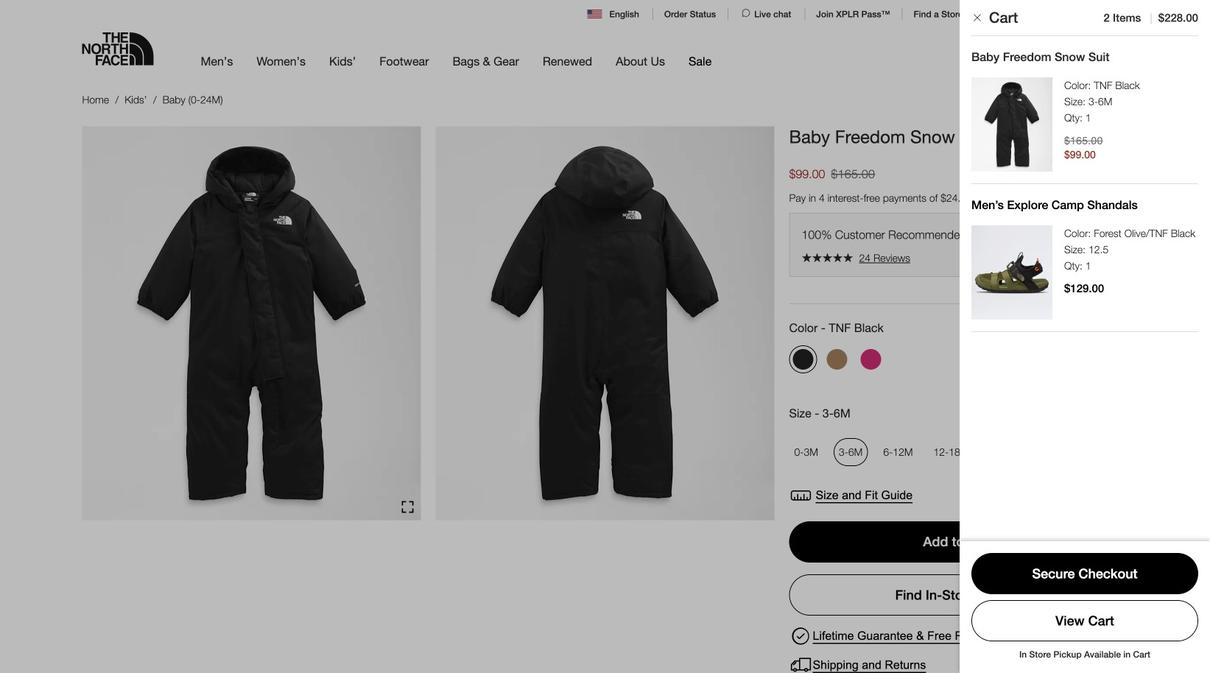 Task type: describe. For each thing, give the bounding box(es) containing it.
baby freedom snow suit image
[[972, 77, 1053, 172]]

men's explore camp shandals image
[[972, 225, 1053, 320]]

search all image
[[963, 52, 981, 70]]

tnf black image
[[793, 349, 814, 370]]

open full screen image
[[402, 501, 414, 513]]

color option group
[[789, 345, 1128, 379]]

Search search field
[[960, 46, 1093, 76]]



Task type: locate. For each thing, give the bounding box(es) containing it.
list box
[[789, 438, 1128, 466]]

mr. pink big abstract print image
[[861, 349, 882, 370]]

klarna image
[[978, 193, 1018, 202]]

the north face home page image
[[82, 32, 154, 66]]

Mr. Pink Big Abstract Print radio
[[857, 345, 885, 373]]

almond butter big abstract print image
[[827, 349, 848, 370]]

Almond Butter Big Abstract Print radio
[[823, 345, 851, 373]]

close image
[[972, 12, 984, 24]]

TNF Black radio
[[789, 345, 817, 373]]



Task type: vqa. For each thing, say whether or not it's contained in the screenshot.
MR. PINK BIG ABSTRACT PRINT radio
yes



